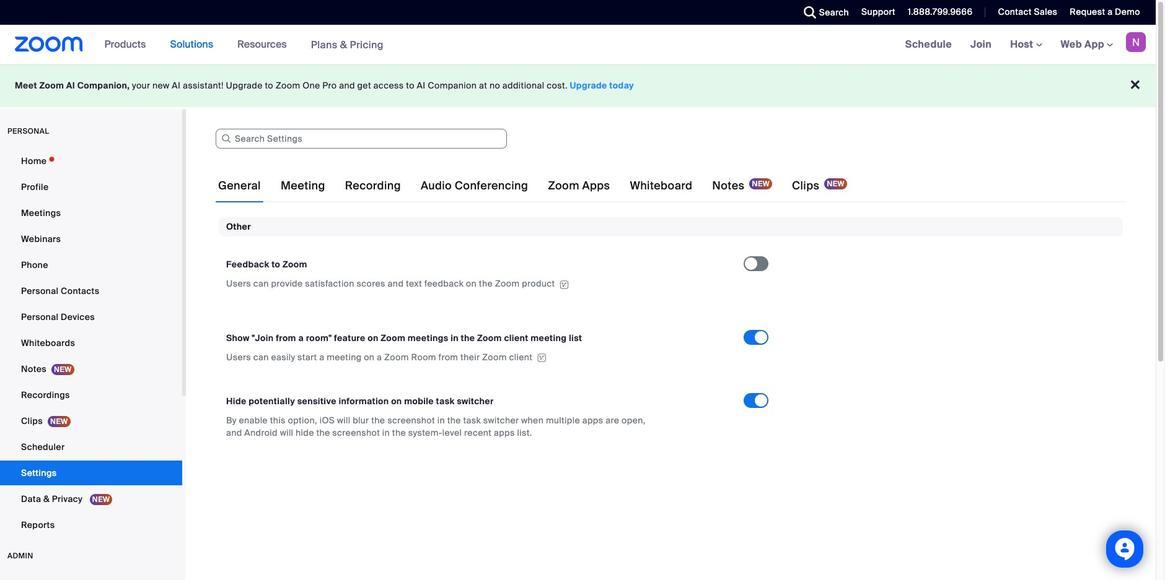 Task type: describe. For each thing, give the bounding box(es) containing it.
users for users can provide satisfaction scores and text feedback on the zoom product
[[226, 279, 251, 290]]

meetings
[[408, 333, 449, 344]]

task inside by enable this option, ios will blur the screenshot in the task switcher when multiple apps are open, and android will hide the screenshot in the system-level recent apps list.
[[463, 415, 481, 426]]

demo
[[1115, 6, 1141, 17]]

companion,
[[77, 80, 130, 91]]

schedule link
[[896, 25, 962, 64]]

scheduler link
[[0, 435, 182, 460]]

zoom apps
[[548, 179, 610, 193]]

0 vertical spatial switcher
[[457, 396, 494, 407]]

request a demo
[[1070, 6, 1141, 17]]

android
[[245, 428, 278, 439]]

notes inside the personal menu menu
[[21, 364, 47, 375]]

& for pricing
[[340, 38, 347, 51]]

profile
[[21, 182, 49, 193]]

2 ai from the left
[[172, 80, 181, 91]]

today
[[610, 80, 634, 91]]

0 horizontal spatial will
[[280, 428, 293, 439]]

users for users can easily start a meeting on a zoom room from their zoom client
[[226, 352, 251, 363]]

recordings
[[21, 390, 70, 401]]

webinars
[[21, 234, 61, 245]]

solutions button
[[170, 25, 219, 64]]

room"
[[306, 333, 332, 344]]

products button
[[105, 25, 152, 64]]

request
[[1070, 6, 1106, 17]]

web app button
[[1061, 38, 1114, 51]]

meetings
[[21, 208, 61, 219]]

1 vertical spatial screenshot
[[333, 428, 380, 439]]

personal devices link
[[0, 305, 182, 330]]

their
[[461, 352, 480, 363]]

multiple
[[546, 415, 580, 426]]

the up level
[[447, 415, 461, 426]]

pro
[[323, 80, 337, 91]]

data
[[21, 494, 41, 505]]

level
[[443, 428, 462, 439]]

the right blur
[[372, 415, 385, 426]]

plans
[[311, 38, 338, 51]]

sales
[[1034, 6, 1058, 17]]

meetings link
[[0, 201, 182, 226]]

meeting
[[281, 179, 325, 193]]

satisfaction
[[305, 279, 355, 290]]

Search Settings text field
[[216, 129, 507, 149]]

option,
[[288, 415, 317, 426]]

clips inside clips link
[[21, 416, 43, 427]]

and inside application
[[388, 279, 404, 290]]

zoom down show "join from a room" feature on zoom meetings in the zoom client meeting list at the bottom left of the page
[[384, 352, 409, 363]]

apps
[[582, 179, 610, 193]]

support
[[862, 6, 896, 17]]

hide potentially sensitive information on mobile task switcher
[[226, 396, 494, 407]]

whiteboard
[[630, 179, 693, 193]]

upgrade today link
[[570, 80, 634, 91]]

plans & pricing
[[311, 38, 384, 51]]

when
[[521, 415, 544, 426]]

cost.
[[547, 80, 568, 91]]

users can easily start a meeting on a zoom room from their zoom client
[[226, 352, 533, 363]]

no
[[490, 80, 500, 91]]

schedule
[[906, 38, 952, 51]]

meetings navigation
[[896, 25, 1156, 65]]

scheduler
[[21, 442, 65, 453]]

join
[[971, 38, 992, 51]]

pricing
[[350, 38, 384, 51]]

audio conferencing
[[421, 179, 528, 193]]

clips inside tabs of my account settings page tab list
[[792, 179, 820, 193]]

admin
[[7, 552, 33, 562]]

by
[[226, 415, 237, 426]]

0 horizontal spatial in
[[382, 428, 390, 439]]

zoom up their
[[477, 333, 502, 344]]

host
[[1011, 38, 1036, 51]]

additional
[[503, 80, 545, 91]]

zoom logo image
[[15, 37, 83, 52]]

whiteboards link
[[0, 331, 182, 356]]

a down show "join from a room" feature on zoom meetings in the zoom client meeting list at the bottom left of the page
[[377, 352, 382, 363]]

the inside application
[[479, 279, 493, 290]]

can for provide
[[253, 279, 269, 290]]

web
[[1061, 38, 1083, 51]]

feedback to zoom
[[226, 259, 307, 271]]

list.
[[517, 428, 532, 439]]

settings link
[[0, 461, 182, 486]]

notes inside tabs of my account settings page tab list
[[713, 179, 745, 193]]

0 horizontal spatial task
[[436, 396, 455, 407]]

start
[[298, 352, 317, 363]]

contact
[[998, 6, 1032, 17]]

ios
[[320, 415, 335, 426]]

users can easily start a meeting on a zoom room from their zoom client application
[[226, 351, 660, 364]]

and inside by enable this option, ios will blur the screenshot in the task switcher when multiple apps are open, and android will hide the screenshot in the system-level recent apps list.
[[226, 428, 242, 439]]

data & privacy
[[21, 494, 85, 505]]

users can provide satisfaction scores and text feedback on the zoom product application
[[226, 278, 660, 291]]

and inside meet zoom ai companion, footer
[[339, 80, 355, 91]]

personal for personal contacts
[[21, 286, 58, 297]]

this
[[270, 415, 286, 426]]

resources
[[238, 38, 287, 51]]

1.888.799.9666
[[908, 6, 973, 17]]

meet zoom ai companion, your new ai assistant! upgrade to zoom one pro and get access to ai companion at no additional cost. upgrade today
[[15, 80, 634, 91]]

support version for feedback to zoom image
[[558, 281, 571, 289]]

personal contacts
[[21, 286, 99, 297]]

sensitive
[[297, 396, 337, 407]]

contact sales
[[998, 6, 1058, 17]]

contacts
[[61, 286, 99, 297]]

recording
[[345, 179, 401, 193]]

a left demo
[[1108, 6, 1113, 17]]

whiteboards
[[21, 338, 75, 349]]

new
[[153, 80, 170, 91]]

profile link
[[0, 175, 182, 200]]

1 ai from the left
[[66, 80, 75, 91]]

tabs of my account settings page tab list
[[216, 169, 850, 203]]

to right 'access'
[[406, 80, 415, 91]]

from inside users can easily start a meeting on a zoom room from their zoom client application
[[439, 352, 458, 363]]

0 vertical spatial from
[[276, 333, 296, 344]]

0 vertical spatial client
[[504, 333, 529, 344]]

personal devices
[[21, 312, 95, 323]]

on down feature
[[364, 352, 375, 363]]

join link
[[962, 25, 1001, 64]]



Task type: locate. For each thing, give the bounding box(es) containing it.
switcher inside by enable this option, ios will blur the screenshot in the task switcher when multiple apps are open, and android will hide the screenshot in the system-level recent apps list.
[[483, 415, 519, 426]]

& right plans at the top left of page
[[340, 38, 347, 51]]

in up level
[[438, 415, 445, 426]]

1 vertical spatial personal
[[21, 312, 58, 323]]

open,
[[622, 415, 646, 426]]

are
[[606, 415, 620, 426]]

0 vertical spatial users
[[226, 279, 251, 290]]

upgrade down the product information "navigation"
[[226, 80, 263, 91]]

0 horizontal spatial &
[[43, 494, 50, 505]]

0 horizontal spatial apps
[[494, 428, 515, 439]]

other element
[[219, 218, 1123, 454]]

on left mobile
[[391, 396, 402, 407]]

zoom up 'provide' at the left top of the page
[[283, 259, 307, 271]]

1 vertical spatial &
[[43, 494, 50, 505]]

&
[[340, 38, 347, 51], [43, 494, 50, 505]]

"join
[[252, 333, 274, 344]]

meeting inside application
[[327, 352, 362, 363]]

users down feedback
[[226, 279, 251, 290]]

meeting
[[531, 333, 567, 344], [327, 352, 362, 363]]

the right feedback
[[479, 279, 493, 290]]

banner containing products
[[0, 25, 1156, 65]]

apps left are
[[583, 415, 604, 426]]

list
[[569, 333, 582, 344]]

1 vertical spatial can
[[253, 352, 269, 363]]

reports
[[21, 520, 55, 531]]

the up their
[[461, 333, 475, 344]]

show "join from a room" feature on zoom meetings in the zoom client meeting list
[[226, 333, 582, 344]]

1 horizontal spatial clips
[[792, 179, 820, 193]]

to inside other element
[[272, 259, 280, 271]]

devices
[[61, 312, 95, 323]]

conferencing
[[455, 179, 528, 193]]

companion
[[428, 80, 477, 91]]

plans & pricing link
[[311, 38, 384, 51], [311, 38, 384, 51]]

1 vertical spatial will
[[280, 428, 293, 439]]

from up easily
[[276, 333, 296, 344]]

search
[[819, 7, 849, 18]]

personal down phone
[[21, 286, 58, 297]]

0 vertical spatial can
[[253, 279, 269, 290]]

data & privacy link
[[0, 487, 182, 512]]

feedback
[[425, 279, 464, 290]]

from left their
[[439, 352, 458, 363]]

0 vertical spatial task
[[436, 396, 455, 407]]

switcher
[[457, 396, 494, 407], [483, 415, 519, 426]]

clips
[[792, 179, 820, 193], [21, 416, 43, 427]]

1 vertical spatial task
[[463, 415, 481, 426]]

notes link
[[0, 357, 182, 382]]

1 horizontal spatial meeting
[[531, 333, 567, 344]]

1 users from the top
[[226, 279, 251, 290]]

1 horizontal spatial and
[[339, 80, 355, 91]]

1 horizontal spatial ai
[[172, 80, 181, 91]]

1 vertical spatial client
[[509, 352, 533, 363]]

1 vertical spatial from
[[439, 352, 458, 363]]

0 vertical spatial personal
[[21, 286, 58, 297]]

& inside the data & privacy 'link'
[[43, 494, 50, 505]]

profile picture image
[[1127, 32, 1146, 52]]

0 horizontal spatial clips
[[21, 416, 43, 427]]

meeting up support version for show "join from a room" feature on zoom meetings in the zoom client meeting list image
[[531, 333, 567, 344]]

& right data
[[43, 494, 50, 505]]

2 vertical spatial and
[[226, 428, 242, 439]]

home link
[[0, 149, 182, 174]]

other
[[226, 221, 251, 233]]

ai left companion,
[[66, 80, 75, 91]]

reports link
[[0, 513, 182, 538]]

your
[[132, 80, 150, 91]]

0 vertical spatial meeting
[[531, 333, 567, 344]]

2 upgrade from the left
[[570, 80, 607, 91]]

banner
[[0, 25, 1156, 65]]

settings
[[21, 468, 57, 479]]

phone
[[21, 260, 48, 271]]

0 horizontal spatial from
[[276, 333, 296, 344]]

client inside application
[[509, 352, 533, 363]]

the down ios
[[316, 428, 330, 439]]

personal
[[7, 126, 49, 136]]

can down feedback to zoom
[[253, 279, 269, 290]]

2 horizontal spatial and
[[388, 279, 404, 290]]

ai left companion
[[417, 80, 426, 91]]

can
[[253, 279, 269, 290], [253, 352, 269, 363]]

and down by
[[226, 428, 242, 439]]

0 vertical spatial clips
[[792, 179, 820, 193]]

zoom right meet
[[39, 80, 64, 91]]

scores
[[357, 279, 386, 290]]

solutions
[[170, 38, 213, 51]]

task up recent
[[463, 415, 481, 426]]

task
[[436, 396, 455, 407], [463, 415, 481, 426]]

0 vertical spatial will
[[337, 415, 351, 426]]

can for easily
[[253, 352, 269, 363]]

upgrade
[[226, 80, 263, 91], [570, 80, 607, 91]]

app
[[1085, 38, 1105, 51]]

& inside the product information "navigation"
[[340, 38, 347, 51]]

a left room"
[[298, 333, 304, 344]]

1 horizontal spatial screenshot
[[388, 415, 435, 426]]

feature
[[334, 333, 366, 344]]

personal
[[21, 286, 58, 297], [21, 312, 58, 323]]

1 vertical spatial in
[[438, 415, 445, 426]]

zoom left one
[[276, 80, 300, 91]]

zoom up the users can easily start a meeting on a zoom room from their zoom client
[[381, 333, 406, 344]]

can down "join
[[253, 352, 269, 363]]

web app
[[1061, 38, 1105, 51]]

0 horizontal spatial ai
[[66, 80, 75, 91]]

information
[[339, 396, 389, 407]]

1 horizontal spatial task
[[463, 415, 481, 426]]

ai
[[66, 80, 75, 91], [172, 80, 181, 91], [417, 80, 426, 91]]

1 can from the top
[[253, 279, 269, 290]]

personal for personal devices
[[21, 312, 58, 323]]

in
[[451, 333, 459, 344], [438, 415, 445, 426], [382, 428, 390, 439]]

0 vertical spatial notes
[[713, 179, 745, 193]]

0 horizontal spatial upgrade
[[226, 80, 263, 91]]

users can provide satisfaction scores and text feedback on the zoom product
[[226, 279, 555, 290]]

0 horizontal spatial meeting
[[327, 352, 362, 363]]

and left text
[[388, 279, 404, 290]]

to up 'provide' at the left top of the page
[[272, 259, 280, 271]]

screenshot up system-
[[388, 415, 435, 426]]

3 ai from the left
[[417, 80, 426, 91]]

0 vertical spatial apps
[[583, 415, 604, 426]]

1 vertical spatial switcher
[[483, 415, 519, 426]]

0 vertical spatial and
[[339, 80, 355, 91]]

2 vertical spatial in
[[382, 428, 390, 439]]

1 vertical spatial meeting
[[327, 352, 362, 363]]

personal menu menu
[[0, 149, 182, 539]]

client left support version for show "join from a room" feature on zoom meetings in the zoom client meeting list image
[[509, 352, 533, 363]]

recent
[[464, 428, 492, 439]]

users down show
[[226, 352, 251, 363]]

1 vertical spatial apps
[[494, 428, 515, 439]]

in for screenshot
[[438, 415, 445, 426]]

1 horizontal spatial in
[[438, 415, 445, 426]]

1 horizontal spatial notes
[[713, 179, 745, 193]]

hide
[[226, 396, 247, 407]]

2 horizontal spatial in
[[451, 333, 459, 344]]

a
[[1108, 6, 1113, 17], [298, 333, 304, 344], [319, 352, 325, 363], [377, 352, 382, 363]]

upgrade right "cost." at the left of page
[[570, 80, 607, 91]]

1 upgrade from the left
[[226, 80, 263, 91]]

search button
[[795, 0, 853, 25]]

1 horizontal spatial upgrade
[[570, 80, 607, 91]]

task right mobile
[[436, 396, 455, 407]]

show
[[226, 333, 250, 344]]

1 vertical spatial notes
[[21, 364, 47, 375]]

get
[[357, 80, 371, 91]]

in down information
[[382, 428, 390, 439]]

products
[[105, 38, 146, 51]]

1 vertical spatial clips
[[21, 416, 43, 427]]

screenshot down blur
[[333, 428, 380, 439]]

ai right new
[[172, 80, 181, 91]]

2 can from the top
[[253, 352, 269, 363]]

will right ios
[[337, 415, 351, 426]]

access
[[374, 80, 404, 91]]

at
[[479, 80, 487, 91]]

audio
[[421, 179, 452, 193]]

text
[[406, 279, 422, 290]]

1 personal from the top
[[21, 286, 58, 297]]

in for meetings
[[451, 333, 459, 344]]

1 horizontal spatial will
[[337, 415, 351, 426]]

host button
[[1011, 38, 1043, 51]]

feedback
[[226, 259, 269, 271]]

0 horizontal spatial screenshot
[[333, 428, 380, 439]]

meeting down feature
[[327, 352, 362, 363]]

phone link
[[0, 253, 182, 278]]

1 horizontal spatial apps
[[583, 415, 604, 426]]

zoom right their
[[482, 352, 507, 363]]

easily
[[271, 352, 295, 363]]

0 vertical spatial in
[[451, 333, 459, 344]]

personal up whiteboards
[[21, 312, 58, 323]]

will down this
[[280, 428, 293, 439]]

and
[[339, 80, 355, 91], [388, 279, 404, 290], [226, 428, 242, 439]]

and left get
[[339, 80, 355, 91]]

1 horizontal spatial from
[[439, 352, 458, 363]]

zoom left 'product'
[[495, 279, 520, 290]]

to down resources dropdown button
[[265, 80, 273, 91]]

mobile
[[404, 396, 434, 407]]

request a demo link
[[1061, 0, 1156, 25], [1070, 6, 1141, 17]]

product
[[522, 279, 555, 290]]

1 vertical spatial and
[[388, 279, 404, 290]]

in up users can easily start a meeting on a zoom room from their zoom client application
[[451, 333, 459, 344]]

provide
[[271, 279, 303, 290]]

1 horizontal spatial &
[[340, 38, 347, 51]]

& for privacy
[[43, 494, 50, 505]]

room
[[411, 352, 436, 363]]

meet zoom ai companion, footer
[[0, 64, 1156, 107]]

zoom inside tabs of my account settings page tab list
[[548, 179, 580, 193]]

webinars link
[[0, 227, 182, 252]]

1 vertical spatial users
[[226, 352, 251, 363]]

client down 'product'
[[504, 333, 529, 344]]

clips link
[[0, 409, 182, 434]]

2 users from the top
[[226, 352, 251, 363]]

the left system-
[[392, 428, 406, 439]]

0 vertical spatial &
[[340, 38, 347, 51]]

general
[[218, 179, 261, 193]]

0 horizontal spatial notes
[[21, 364, 47, 375]]

zoom left apps
[[548, 179, 580, 193]]

0 horizontal spatial and
[[226, 428, 242, 439]]

a right start
[[319, 352, 325, 363]]

2 horizontal spatial ai
[[417, 80, 426, 91]]

0 vertical spatial screenshot
[[388, 415, 435, 426]]

product information navigation
[[95, 25, 393, 65]]

apps left list.
[[494, 428, 515, 439]]

meet
[[15, 80, 37, 91]]

on
[[466, 279, 477, 290], [368, 333, 379, 344], [364, 352, 375, 363], [391, 396, 402, 407]]

resources button
[[238, 25, 292, 64]]

support version for show "join from a room" feature on zoom meetings in the zoom client meeting list image
[[536, 354, 548, 363]]

2 personal from the top
[[21, 312, 58, 323]]

on right feedback
[[466, 279, 477, 290]]

on up the users can easily start a meeting on a zoom room from their zoom client
[[368, 333, 379, 344]]



Task type: vqa. For each thing, say whether or not it's contained in the screenshot.
Demo
yes



